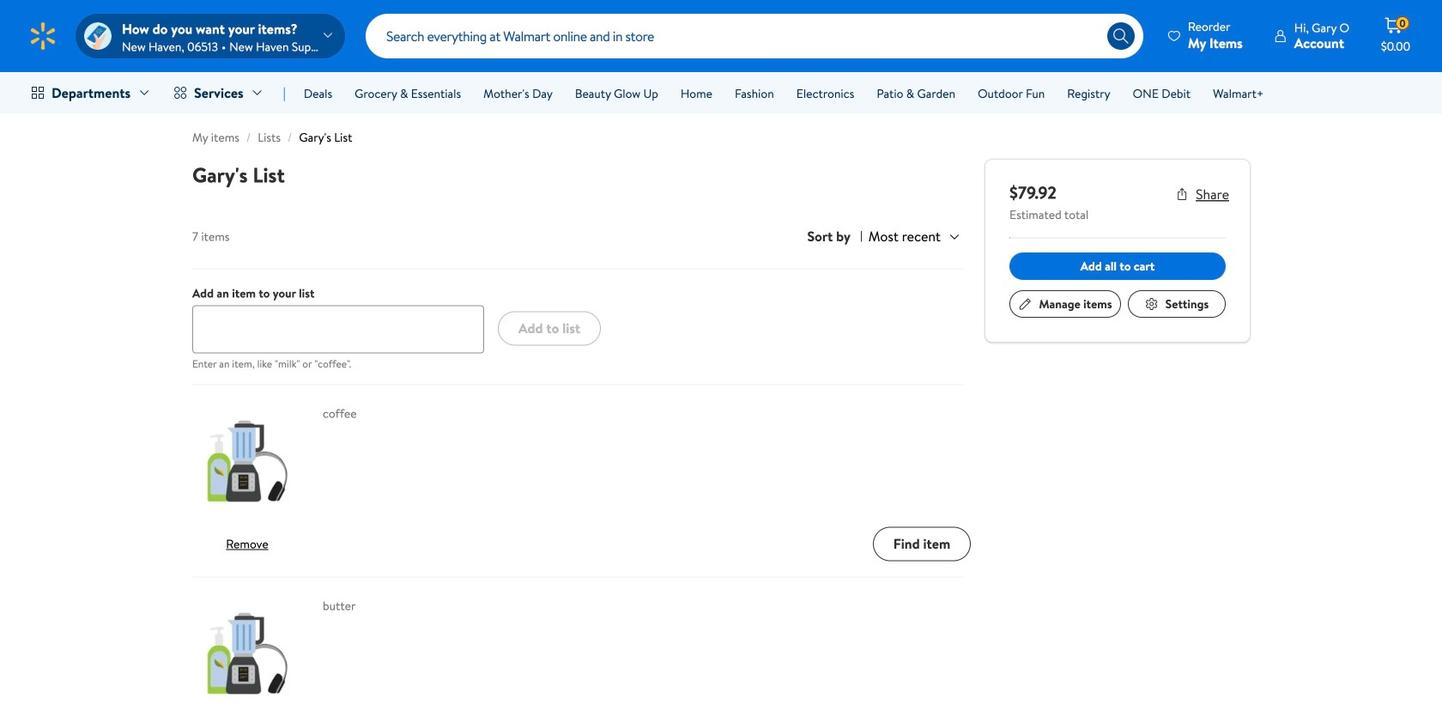 Task type: locate. For each thing, give the bounding box(es) containing it.
 image
[[84, 22, 112, 50]]

None text field
[[192, 305, 484, 353]]

Walmart Site-Wide search field
[[366, 14, 1144, 58]]



Task type: describe. For each thing, give the bounding box(es) containing it.
Search search field
[[366, 14, 1144, 58]]

search icon image
[[1113, 27, 1130, 45]]

walmart homepage image
[[27, 21, 58, 52]]



Task type: vqa. For each thing, say whether or not it's contained in the screenshot.
text field
yes



